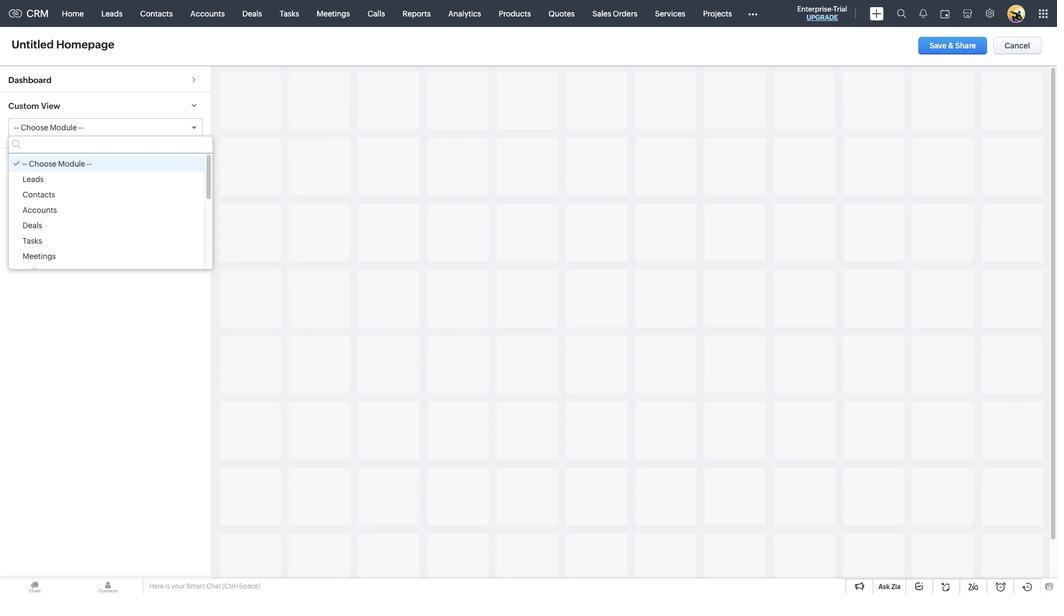 Task type: locate. For each thing, give the bounding box(es) containing it.
0 vertical spatial meetings
[[317, 9, 350, 18]]

choose inside tree
[[29, 160, 57, 169]]

module
[[50, 124, 77, 132], [58, 160, 85, 169]]

orders
[[613, 9, 638, 18]]

search element
[[891, 0, 913, 27]]

choose
[[21, 124, 48, 132], [29, 160, 57, 169]]

products link
[[490, 0, 540, 27]]

leads inside tree
[[23, 175, 44, 184]]

calendar image
[[941, 9, 950, 18]]

0 horizontal spatial contacts
[[23, 191, 55, 200]]

sales orders link
[[584, 0, 646, 27]]

enterprise-trial upgrade
[[797, 5, 848, 21]]

None search field
[[9, 137, 213, 154]]

accounts inside accounts link
[[190, 9, 225, 18]]

deals
[[243, 9, 262, 18], [23, 222, 42, 230]]

meetings link
[[308, 0, 359, 27]]

services link
[[646, 0, 694, 27]]

1 vertical spatial deals
[[23, 222, 42, 230]]

0 vertical spatial calls
[[368, 9, 385, 18]]

trial
[[834, 5, 848, 13]]

&
[[949, 41, 954, 50]]

1 vertical spatial accounts
[[23, 206, 57, 215]]

0 vertical spatial accounts
[[190, 9, 225, 18]]

1 horizontal spatial contacts
[[140, 9, 173, 18]]

smart
[[186, 583, 205, 591]]

module down view
[[50, 124, 77, 132]]

1 horizontal spatial accounts
[[190, 9, 225, 18]]

1 vertical spatial choose
[[29, 160, 57, 169]]

0 horizontal spatial leads
[[23, 175, 44, 184]]

save & share button
[[919, 37, 987, 55]]

dashboard
[[8, 75, 52, 85]]

-- choose module -- for tree containing -- choose module --
[[23, 160, 91, 169]]

choose inside field
[[21, 124, 48, 132]]

-- Choose Module -- field
[[9, 119, 202, 136]]

choose for tree containing -- choose module --
[[29, 160, 57, 169]]

0 horizontal spatial accounts
[[23, 206, 57, 215]]

1 vertical spatial contacts
[[23, 191, 55, 200]]

profile image
[[1008, 5, 1025, 22]]

crm
[[26, 8, 49, 19]]

accounts
[[190, 9, 225, 18], [23, 206, 57, 215]]

0 horizontal spatial calls
[[23, 268, 40, 277]]

services
[[655, 9, 686, 18]]

cancel button
[[993, 37, 1042, 55]]

0 vertical spatial module
[[50, 124, 77, 132]]

meetings
[[317, 9, 350, 18], [23, 252, 56, 261]]

0 vertical spatial leads
[[101, 9, 123, 18]]

save
[[930, 41, 947, 50]]

1 horizontal spatial leads
[[101, 9, 123, 18]]

-- choose module -- inside field
[[14, 124, 83, 132]]

zia
[[892, 584, 901, 591]]

module inside -- choose module -- field
[[50, 124, 77, 132]]

1 vertical spatial -- choose module --
[[23, 160, 91, 169]]

deals link
[[234, 0, 271, 27]]

-- choose module -- inside tree
[[23, 160, 91, 169]]

calls
[[368, 9, 385, 18], [23, 268, 40, 277]]

tasks
[[280, 9, 299, 18], [23, 237, 42, 246]]

leads link
[[93, 0, 131, 27]]

choose for -- choose module -- field
[[21, 124, 48, 132]]

1 vertical spatial tasks
[[23, 237, 42, 246]]

module inside tree
[[58, 160, 85, 169]]

quotes
[[549, 9, 575, 18]]

calls link
[[359, 0, 394, 27]]

contacts
[[140, 9, 173, 18], [23, 191, 55, 200]]

create menu image
[[870, 7, 884, 20]]

module down -- choose module -- field
[[58, 160, 85, 169]]

0 horizontal spatial tasks
[[23, 237, 42, 246]]

1 vertical spatial leads
[[23, 175, 44, 184]]

accounts inside tree
[[23, 206, 57, 215]]

1 horizontal spatial calls
[[368, 9, 385, 18]]

0 vertical spatial contacts
[[140, 9, 173, 18]]

module for tree containing -- choose module --
[[58, 160, 85, 169]]

dashboard link
[[0, 66, 211, 92]]

None text field
[[8, 36, 145, 52]]

tree
[[9, 154, 213, 280]]

(ctrl+space)
[[222, 583, 260, 591]]

leads
[[101, 9, 123, 18], [23, 175, 44, 184]]

share
[[956, 41, 976, 50]]

0 vertical spatial tasks
[[280, 9, 299, 18]]

0 vertical spatial choose
[[21, 124, 48, 132]]

enterprise-
[[797, 5, 834, 13]]

1 vertical spatial module
[[58, 160, 85, 169]]

create menu element
[[864, 0, 891, 27]]

accounts link
[[182, 0, 234, 27]]

0 horizontal spatial meetings
[[23, 252, 56, 261]]

is
[[165, 583, 170, 591]]

-- choose module --
[[14, 124, 83, 132], [23, 160, 91, 169]]

1 horizontal spatial deals
[[243, 9, 262, 18]]

0 vertical spatial -- choose module --
[[14, 124, 83, 132]]

0 vertical spatial deals
[[243, 9, 262, 18]]

-
[[14, 124, 17, 132], [17, 124, 19, 132], [78, 124, 81, 132], [81, 124, 83, 132], [23, 160, 25, 169], [25, 160, 27, 169], [87, 160, 89, 169], [89, 160, 91, 169]]

tasks link
[[271, 0, 308, 27]]

contacts link
[[131, 0, 182, 27]]



Task type: describe. For each thing, give the bounding box(es) containing it.
save & share
[[930, 41, 976, 50]]

custom view
[[8, 101, 60, 111]]

contacts inside tree
[[23, 191, 55, 200]]

home link
[[53, 0, 93, 27]]

sales orders
[[593, 9, 638, 18]]

1 vertical spatial calls
[[23, 268, 40, 277]]

analytics
[[448, 9, 481, 18]]

signals image
[[920, 9, 927, 18]]

module for -- choose module -- field
[[50, 124, 77, 132]]

ask zia
[[879, 584, 901, 591]]

1 horizontal spatial meetings
[[317, 9, 350, 18]]

0 horizontal spatial deals
[[23, 222, 42, 230]]

sales
[[593, 9, 611, 18]]

chat
[[206, 583, 221, 591]]

Other Modules field
[[741, 5, 765, 22]]

ask
[[879, 584, 890, 591]]

crm link
[[9, 8, 49, 19]]

projects link
[[694, 0, 741, 27]]

reports
[[403, 9, 431, 18]]

1 horizontal spatial tasks
[[280, 9, 299, 18]]

search image
[[897, 9, 907, 18]]

tasks inside tree
[[23, 237, 42, 246]]

profile element
[[1001, 0, 1032, 27]]

signals element
[[913, 0, 934, 27]]

tree containing -- choose module --
[[9, 154, 213, 280]]

products
[[499, 9, 531, 18]]

custom view link
[[0, 92, 211, 118]]

contacts inside contacts link
[[140, 9, 173, 18]]

view
[[41, 101, 60, 111]]

here
[[149, 583, 164, 591]]

chats image
[[0, 579, 69, 595]]

contacts image
[[73, 579, 143, 595]]

upgrade
[[807, 14, 838, 21]]

analytics link
[[440, 0, 490, 27]]

custom
[[8, 101, 39, 111]]

1 vertical spatial meetings
[[23, 252, 56, 261]]

cancel
[[1005, 41, 1030, 50]]

quotes link
[[540, 0, 584, 27]]

reports link
[[394, 0, 440, 27]]

here is your smart chat (ctrl+space)
[[149, 583, 260, 591]]

-- choose module -- for -- choose module -- field
[[14, 124, 83, 132]]

projects
[[703, 9, 732, 18]]

home
[[62, 9, 84, 18]]

your
[[171, 583, 185, 591]]



Task type: vqa. For each thing, say whether or not it's contained in the screenshot.
Deals in tree
yes



